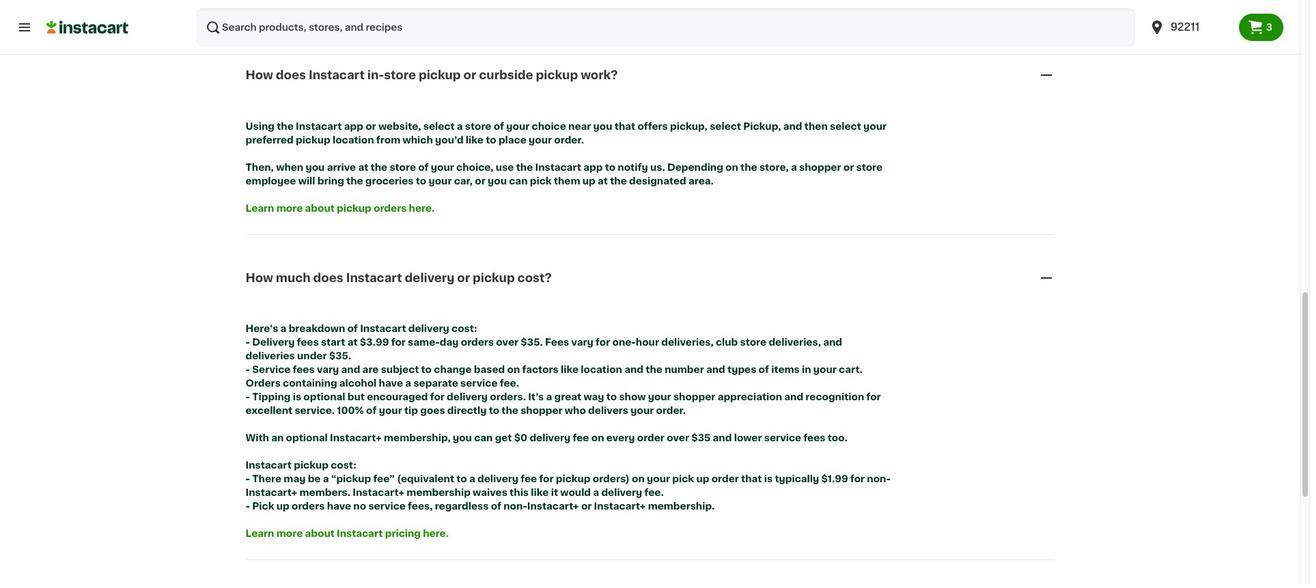 Task type: vqa. For each thing, say whether or not it's contained in the screenshot.
Deliveries
yes



Task type: describe. For each thing, give the bounding box(es) containing it.
hour
[[636, 338, 659, 347]]

membership.
[[648, 502, 715, 511]]

use
[[496, 162, 514, 172]]

or inside instacart pickup cost: - there may be a "pickup fee" (equivalent to a delivery fee for pickup orders) on your pick up order that is typically $1.99 for non- instacart+ members. instacart+ membership waives this like it would a delivery fee. - pick up orders have no service fees, regardless of non-instacart+ or instacart+ membership.
[[581, 502, 592, 511]]

instacart+ down 'it'
[[527, 502, 579, 511]]

them
[[554, 176, 580, 186]]

pickup inside 'using the instacart app or website, select a store of your choice near you that offers pickup, select pickup, and then select your preferred pickup location from which you'd like to place your order.'
[[296, 135, 330, 145]]

to left notify
[[605, 162, 616, 172]]

a down the "subject"
[[405, 379, 411, 388]]

lower
[[734, 433, 762, 443]]

pickup up be
[[294, 461, 329, 470]]

how for how much does instacart delivery or pickup cost?
[[246, 272, 273, 283]]

and up cart.
[[823, 338, 842, 347]]

here's a breakdown of instacart delivery cost: - delivery fees start at $3.99 for same-day orders over $35. fees vary for one-hour deliveries, club store deliveries, and deliveries under $35. - service fees vary and are subject to change based on factors like location and the number and types of items in your cart. orders containing alcohol have a separate service fee. - tipping is optional but encouraged for delivery orders. it's a great way to show your shopper appreciation and recognition for excellent service. 100% of your tip goes directly to the shopper who delivers your order.
[[246, 324, 883, 416]]

learn more about instacart pricing here.
[[246, 529, 449, 538]]

using
[[246, 121, 275, 131]]

of right breakdown
[[347, 324, 358, 334]]

then,
[[246, 162, 274, 172]]

fee. inside here's a breakdown of instacart delivery cost: - delivery fees start at $3.99 for same-day orders over $35. fees vary for one-hour deliveries, club store deliveries, and deliveries under $35. - service fees vary and are subject to change based on factors like location and the number and types of items in your cart. orders containing alcohol have a separate service fee. - tipping is optional but encouraged for delivery orders. it's a great way to show your shopper appreciation and recognition for excellent service. 100% of your tip goes directly to the shopper who delivers your order.
[[500, 379, 519, 388]]

instacart+ down 100%
[[330, 433, 382, 443]]

app inside 'using the instacart app or website, select a store of your choice near you that offers pickup, select pickup, and then select your preferred pickup location from which you'd like to place your order.'
[[344, 121, 363, 131]]

how does instacart in-store pickup or curbside pickup work? button
[[246, 51, 1054, 100]]

work?
[[581, 70, 618, 81]]

(equivalent
[[397, 474, 454, 484]]

1 vertical spatial fees
[[293, 365, 315, 375]]

every
[[606, 433, 635, 443]]

pickup left work?
[[536, 70, 578, 81]]

shopper inside then, when you arrive at the store of your choice, use the instacart app to notify us. depending on the store, a shopper or store employee will bring the groceries to your car, or you can pick them up at the designated area.
[[799, 162, 841, 172]]

1 vertical spatial optional
[[286, 433, 328, 443]]

service.
[[295, 406, 335, 416]]

at inside here's a breakdown of instacart delivery cost: - delivery fees start at $3.99 for same-day orders over $35. fees vary for one-hour deliveries, club store deliveries, and deliveries under $35. - service fees vary and are subject to change based on factors like location and the number and types of items in your cart. orders containing alcohol have a separate service fee. - tipping is optional but encouraged for delivery orders. it's a great way to show your shopper appreciation and recognition for excellent service. 100% of your tip goes directly to the shopper who delivers your order.
[[347, 338, 358, 347]]

order. inside 'using the instacart app or website, select a store of your choice near you that offers pickup, select pickup, and then select your preferred pickup location from which you'd like to place your order.'
[[554, 135, 584, 145]]

encouraged
[[367, 392, 428, 402]]

order inside instacart pickup cost: - there may be a "pickup fee" (equivalent to a delivery fee for pickup orders) on your pick up order that is typically $1.99 for non- instacart+ members. instacart+ membership waives this like it would a delivery fee. - pick up orders have no service fees, regardless of non-instacart+ or instacart+ membership.
[[712, 474, 739, 484]]

for down separate
[[430, 392, 445, 402]]

the inside 'using the instacart app or website, select a store of your choice near you that offers pickup, select pickup, and then select your preferred pickup location from which you'd like to place your order.'
[[277, 121, 294, 131]]

in
[[802, 365, 811, 375]]

0 horizontal spatial order
[[637, 433, 665, 443]]

delivers
[[588, 406, 628, 416]]

does inside dropdown button
[[313, 272, 343, 283]]

your left car,
[[429, 176, 452, 186]]

over inside here's a breakdown of instacart delivery cost: - delivery fees start at $3.99 for same-day orders over $35. fees vary for one-hour deliveries, club store deliveries, and deliveries under $35. - service fees vary and are subject to change based on factors like location and the number and types of items in your cart. orders containing alcohol have a separate service fee. - tipping is optional but encouraged for delivery orders. it's a great way to show your shopper appreciation and recognition for excellent service. 100% of your tip goes directly to the shopper who delivers your order.
[[496, 338, 519, 347]]

preferred
[[246, 135, 294, 145]]

the right use
[[516, 162, 533, 172]]

curbside
[[479, 70, 533, 81]]

0 horizontal spatial can
[[474, 433, 493, 443]]

can inside then, when you arrive at the store of your choice, use the instacart app to notify us. depending on the store, a shopper or store employee will bring the groceries to your car, or you can pick them up at the designated area.
[[509, 176, 528, 186]]

the down arrive
[[346, 176, 363, 186]]

subject
[[381, 365, 419, 375]]

1 horizontal spatial shopper
[[673, 392, 715, 402]]

pickup,
[[743, 121, 781, 131]]

like inside instacart pickup cost: - there may be a "pickup fee" (equivalent to a delivery fee for pickup orders) on your pick up order that is typically $1.99 for non- instacart+ members. instacart+ membership waives this like it would a delivery fee. - pick up orders have no service fees, regardless of non-instacart+ or instacart+ membership.
[[531, 488, 549, 497]]

you down directly at the bottom
[[453, 433, 472, 443]]

learn more about instacart same-day delivery here.
[[246, 1, 507, 11]]

more for learn more about instacart same-day delivery here.
[[276, 1, 303, 11]]

on inside here's a breakdown of instacart delivery cost: - delivery fees start at $3.99 for same-day orders over $35. fees vary for one-hour deliveries, club store deliveries, and deliveries under $35. - service fees vary and are subject to change based on factors like location and the number and types of items in your cart. orders containing alcohol have a separate service fee. - tipping is optional but encouraged for delivery orders. it's a great way to show your shopper appreciation and recognition for excellent service. 100% of your tip goes directly to the shopper who delivers your order.
[[507, 365, 520, 375]]

store,
[[760, 162, 789, 172]]

number
[[665, 365, 704, 375]]

to up separate
[[421, 365, 432, 375]]

choice
[[532, 121, 566, 131]]

the down notify
[[610, 176, 627, 186]]

location inside here's a breakdown of instacart delivery cost: - delivery fees start at $3.99 for same-day orders over $35. fees vary for one-hour deliveries, club store deliveries, and deliveries under $35. - service fees vary and are subject to change based on factors like location and the number and types of items in your cart. orders containing alcohol have a separate service fee. - tipping is optional but encouraged for delivery orders. it's a great way to show your shopper appreciation and recognition for excellent service. 100% of your tip goes directly to the shopper who delivers your order.
[[581, 365, 622, 375]]

you inside 'using the instacart app or website, select a store of your choice near you that offers pickup, select pickup, and then select your preferred pickup location from which you'd like to place your order.'
[[593, 121, 612, 131]]

like inside here's a breakdown of instacart delivery cost: - delivery fees start at $3.99 for same-day orders over $35. fees vary for one-hour deliveries, club store deliveries, and deliveries under $35. - service fees vary and are subject to change based on factors like location and the number and types of items in your cart. orders containing alcohol have a separate service fee. - tipping is optional but encouraged for delivery orders. it's a great way to show your shopper appreciation and recognition for excellent service. 100% of your tip goes directly to the shopper who delivers your order.
[[561, 365, 579, 375]]

membership,
[[384, 433, 451, 443]]

place
[[499, 135, 527, 145]]

that inside 'using the instacart app or website, select a store of your choice near you that offers pickup, select pickup, and then select your preferred pickup location from which you'd like to place your order.'
[[615, 121, 635, 131]]

more for learn more about pickup orders here.
[[276, 203, 303, 213]]

way
[[584, 392, 604, 402]]

fees,
[[408, 502, 433, 511]]

under
[[297, 351, 327, 361]]

instacart inside 'using the instacart app or website, select a store of your choice near you that offers pickup, select pickup, and then select your preferred pickup location from which you'd like to place your order.'
[[296, 121, 342, 131]]

orders.
[[490, 392, 526, 402]]

a up delivery
[[280, 324, 286, 334]]

regardless
[[435, 502, 489, 511]]

notify
[[618, 162, 648, 172]]

"pickup
[[331, 474, 371, 484]]

on inside instacart pickup cost: - there may be a "pickup fee" (equivalent to a delivery fee for pickup orders) on your pick up order that is typically $1.99 for non- instacart+ members. instacart+ membership waives this like it would a delivery fee. - pick up orders have no service fees, regardless of non-instacart+ or instacart+ membership.
[[632, 474, 645, 484]]

have inside instacart pickup cost: - there may be a "pickup fee" (equivalent to a delivery fee for pickup orders) on your pick up order that is typically $1.99 for non- instacart+ members. instacart+ membership waives this like it would a delivery fee. - pick up orders have no service fees, regardless of non-instacart+ or instacart+ membership.
[[327, 502, 351, 511]]

instacart inside instacart pickup cost: - there may be a "pickup fee" (equivalent to a delivery fee for pickup orders) on your pick up order that is typically $1.99 for non- instacart+ members. instacart+ membership waives this like it would a delivery fee. - pick up orders have no service fees, regardless of non-instacart+ or instacart+ membership.
[[246, 461, 292, 470]]

with
[[246, 433, 269, 443]]

0 vertical spatial non-
[[867, 474, 891, 484]]

alcohol
[[339, 379, 377, 388]]

100%
[[337, 406, 364, 416]]

0 vertical spatial same-
[[385, 1, 417, 11]]

breakdown
[[289, 324, 345, 334]]

here's
[[246, 324, 278, 334]]

you down use
[[488, 176, 507, 186]]

will
[[298, 176, 315, 186]]

the up groceries
[[371, 162, 387, 172]]

0 vertical spatial day
[[417, 1, 436, 11]]

and down items
[[784, 392, 803, 402]]

directly
[[447, 406, 487, 416]]

does inside 'dropdown button'
[[276, 70, 306, 81]]

$0
[[514, 433, 527, 443]]

cost?
[[518, 272, 552, 283]]

$35
[[691, 433, 711, 443]]

location inside 'using the instacart app or website, select a store of your choice near you that offers pickup, select pickup, and then select your preferred pickup location from which you'd like to place your order.'
[[333, 135, 374, 145]]

92211
[[1171, 22, 1200, 32]]

fees
[[545, 338, 569, 347]]

how much does instacart delivery or pickup cost? button
[[246, 253, 1054, 302]]

1 horizontal spatial orders
[[374, 203, 407, 213]]

pick inside instacart pickup cost: - there may be a "pickup fee" (equivalent to a delivery fee for pickup orders) on your pick up order that is typically $1.99 for non- instacart+ members. instacart+ membership waives this like it would a delivery fee. - pick up orders have no service fees, regardless of non-instacart+ or instacart+ membership.
[[672, 474, 694, 484]]

designated
[[629, 176, 686, 186]]

1 deliveries, from the left
[[661, 338, 714, 347]]

start
[[321, 338, 345, 347]]

0 vertical spatial here.
[[481, 1, 507, 11]]

a down the "orders)"
[[593, 488, 599, 497]]

the left store,
[[741, 162, 757, 172]]

your down the encouraged on the bottom of page
[[379, 406, 402, 416]]

delivery inside dropdown button
[[405, 272, 455, 283]]

with an optional instacart+ membership, you can get $0 delivery fee on every order over $35 and lower service fees too.
[[246, 433, 848, 443]]

appreciation
[[718, 392, 782, 402]]

how does instacart in-store pickup or curbside pickup work?
[[246, 70, 618, 81]]

this
[[510, 488, 529, 497]]

there
[[252, 474, 281, 484]]

based
[[474, 365, 505, 375]]

on inside then, when you arrive at the store of your choice, use the instacart app to notify us. depending on the store, a shopper or store employee will bring the groceries to your car, or you can pick them up at the designated area.
[[726, 162, 738, 172]]

it
[[551, 488, 558, 497]]

a right be
[[323, 474, 329, 484]]

for right $1.99
[[850, 474, 865, 484]]

us.
[[650, 162, 665, 172]]

your down choice
[[529, 135, 552, 145]]

1 horizontal spatial at
[[358, 162, 368, 172]]

and right $35
[[713, 433, 732, 443]]

one-
[[612, 338, 636, 347]]

delivery
[[252, 338, 295, 347]]

car,
[[454, 176, 473, 186]]

to down the orders.
[[489, 406, 499, 416]]

app inside then, when you arrive at the store of your choice, use the instacart app to notify us. depending on the store, a shopper or store employee will bring the groceries to your car, or you can pick them up at the designated area.
[[584, 162, 603, 172]]

3 select from the left
[[830, 121, 861, 131]]

1 vertical spatial $35.
[[329, 351, 351, 361]]

learn for learn more about instacart pricing here.
[[246, 529, 274, 538]]

from
[[376, 135, 400, 145]]

3 - from the top
[[246, 392, 250, 402]]

would
[[560, 488, 591, 497]]

0 vertical spatial $35.
[[521, 338, 543, 347]]

learn for learn more about pickup orders here.
[[246, 203, 274, 213]]

instacart+ down there
[[246, 488, 297, 497]]

your right in
[[813, 365, 837, 375]]

about for orders
[[305, 203, 335, 213]]

pick
[[252, 502, 274, 511]]

day inside here's a breakdown of instacart delivery cost: - delivery fees start at $3.99 for same-day orders over $35. fees vary for one-hour deliveries, club store deliveries, and deliveries under $35. - service fees vary and are subject to change based on factors like location and the number and types of items in your cart. orders containing alcohol have a separate service fee. - tipping is optional but encouraged for delivery orders. it's a great way to show your shopper appreciation and recognition for excellent service. 100% of your tip goes directly to the shopper who delivers your order.
[[440, 338, 459, 347]]

your right show at the bottom left of the page
[[648, 392, 671, 402]]

that inside instacart pickup cost: - there may be a "pickup fee" (equivalent to a delivery fee for pickup orders) on your pick up order that is typically $1.99 for non- instacart+ members. instacart+ membership waives this like it would a delivery fee. - pick up orders have no service fees, regardless of non-instacart+ or instacart+ membership.
[[741, 474, 762, 484]]

items
[[771, 365, 800, 375]]

learn more about instacart pricing here. link
[[246, 529, 449, 538]]

$1.99
[[821, 474, 848, 484]]

goes
[[420, 406, 445, 416]]

and left types
[[706, 365, 725, 375]]

website,
[[378, 121, 421, 131]]

like inside 'using the instacart app or website, select a store of your choice near you that offers pickup, select pickup, and then select your preferred pickup location from which you'd like to place your order.'
[[466, 135, 484, 145]]

recognition
[[806, 392, 864, 402]]

a inside 'using the instacart app or website, select a store of your choice near you that offers pickup, select pickup, and then select your preferred pickup location from which you'd like to place your order.'
[[457, 121, 463, 131]]



Task type: locate. For each thing, give the bounding box(es) containing it.
1 horizontal spatial over
[[667, 433, 689, 443]]

0 horizontal spatial like
[[466, 135, 484, 145]]

on right 'based'
[[507, 365, 520, 375]]

1 horizontal spatial $35.
[[521, 338, 543, 347]]

1 vertical spatial orders
[[461, 338, 494, 347]]

1 vertical spatial does
[[313, 272, 343, 283]]

location up arrive
[[333, 135, 374, 145]]

great
[[554, 392, 581, 402]]

1 about from the top
[[305, 1, 335, 11]]

1 vertical spatial app
[[584, 162, 603, 172]]

and inside 'using the instacart app or website, select a store of your choice near you that offers pickup, select pickup, and then select your preferred pickup location from which you'd like to place your order.'
[[783, 121, 802, 131]]

is down 'containing'
[[293, 392, 301, 402]]

1 horizontal spatial pick
[[672, 474, 694, 484]]

you
[[593, 121, 612, 131], [306, 162, 325, 172], [488, 176, 507, 186], [453, 433, 472, 443]]

0 vertical spatial at
[[358, 162, 368, 172]]

of down "which" in the left of the page
[[418, 162, 429, 172]]

0 horizontal spatial have
[[327, 502, 351, 511]]

0 horizontal spatial location
[[333, 135, 374, 145]]

2 horizontal spatial shopper
[[799, 162, 841, 172]]

instacart+ down the "orders)"
[[594, 502, 646, 511]]

here.
[[481, 1, 507, 11], [409, 203, 435, 213], [423, 529, 449, 538]]

1 horizontal spatial app
[[584, 162, 603, 172]]

1 vertical spatial like
[[561, 365, 579, 375]]

fee inside instacart pickup cost: - there may be a "pickup fee" (equivalent to a delivery fee for pickup orders) on your pick up order that is typically $1.99 for non- instacart+ members. instacart+ membership waives this like it would a delivery fee. - pick up orders have no service fees, regardless of non-instacart+ or instacart+ membership.
[[521, 474, 537, 484]]

of left items
[[759, 365, 769, 375]]

does right much
[[313, 272, 343, 283]]

$3.99
[[360, 338, 389, 347]]

deliveries, up number
[[661, 338, 714, 347]]

fees up 'under'
[[297, 338, 319, 347]]

0 vertical spatial like
[[466, 135, 484, 145]]

employee
[[246, 176, 296, 186]]

on right depending
[[726, 162, 738, 172]]

or inside 'using the instacart app or website, select a store of your choice near you that offers pickup, select pickup, and then select your preferred pickup location from which you'd like to place your order.'
[[366, 121, 376, 131]]

store inside 'dropdown button'
[[384, 70, 416, 81]]

pickup up when
[[296, 135, 330, 145]]

2 learn from the top
[[246, 203, 274, 213]]

instacart
[[337, 1, 383, 11], [309, 70, 365, 81], [296, 121, 342, 131], [535, 162, 581, 172], [346, 272, 402, 283], [360, 324, 406, 334], [246, 461, 292, 470], [337, 529, 383, 538]]

of up place
[[494, 121, 504, 131]]

like right you'd
[[466, 135, 484, 145]]

have down the members.
[[327, 502, 351, 511]]

your up car,
[[431, 162, 454, 172]]

and left then at the right top
[[783, 121, 802, 131]]

0 vertical spatial that
[[615, 121, 635, 131]]

at right the start
[[347, 338, 358, 347]]

optional inside here's a breakdown of instacart delivery cost: - delivery fees start at $3.99 for same-day orders over $35. fees vary for one-hour deliveries, club store deliveries, and deliveries under $35. - service fees vary and are subject to change based on factors like location and the number and types of items in your cart. orders containing alcohol have a separate service fee. - tipping is optional but encouraged for delivery orders. it's a great way to show your shopper appreciation and recognition for excellent service. 100% of your tip goes directly to the shopper who delivers your order.
[[304, 392, 345, 402]]

to inside 'using the instacart app or website, select a store of your choice near you that offers pickup, select pickup, and then select your preferred pickup location from which you'd like to place your order.'
[[486, 135, 496, 145]]

1 vertical spatial order.
[[656, 406, 686, 416]]

you'd
[[435, 135, 464, 145]]

arrive
[[327, 162, 356, 172]]

1 horizontal spatial location
[[581, 365, 622, 375]]

containing
[[283, 379, 337, 388]]

92211 button
[[1141, 8, 1239, 46], [1149, 8, 1231, 46]]

$35. down the start
[[329, 351, 351, 361]]

4 - from the top
[[246, 474, 250, 484]]

2 - from the top
[[246, 365, 250, 375]]

is inside here's a breakdown of instacart delivery cost: - delivery fees start at $3.99 for same-day orders over $35. fees vary for one-hour deliveries, club store deliveries, and deliveries under $35. - service fees vary and are subject to change based on factors like location and the number and types of items in your cart. orders containing alcohol have a separate service fee. - tipping is optional but encouraged for delivery orders. it's a great way to show your shopper appreciation and recognition for excellent service. 100% of your tip goes directly to the shopper who delivers your order.
[[293, 392, 301, 402]]

much
[[276, 272, 311, 283]]

of inside 'using the instacart app or website, select a store of your choice near you that offers pickup, select pickup, and then select your preferred pickup location from which you'd like to place your order.'
[[494, 121, 504, 131]]

orders down the members.
[[292, 502, 325, 511]]

learn more about pickup orders here. link
[[246, 203, 435, 213]]

have up the encouraged on the bottom of page
[[379, 379, 403, 388]]

pick inside then, when you arrive at the store of your choice, use the instacart app to notify us. depending on the store, a shopper or store employee will bring the groceries to your car, or you can pick them up at the designated area.
[[530, 176, 552, 186]]

and up alcohol
[[341, 365, 360, 375]]

1 horizontal spatial order
[[712, 474, 739, 484]]

-
[[246, 338, 250, 347], [246, 365, 250, 375], [246, 392, 250, 402], [246, 474, 250, 484], [246, 502, 250, 511]]

to
[[486, 135, 496, 145], [605, 162, 616, 172], [416, 176, 426, 186], [421, 365, 432, 375], [606, 392, 617, 402], [489, 406, 499, 416], [457, 474, 467, 484]]

2 vertical spatial at
[[347, 338, 358, 347]]

3 about from the top
[[305, 529, 335, 538]]

pick up membership.
[[672, 474, 694, 484]]

show
[[619, 392, 646, 402]]

1 horizontal spatial is
[[764, 474, 773, 484]]

0 vertical spatial learn
[[246, 1, 274, 11]]

1 horizontal spatial fee
[[573, 433, 589, 443]]

1 vertical spatial can
[[474, 433, 493, 443]]

0 horizontal spatial at
[[347, 338, 358, 347]]

0 horizontal spatial $35.
[[329, 351, 351, 361]]

2 vertical spatial like
[[531, 488, 549, 497]]

non- right $1.99
[[867, 474, 891, 484]]

for
[[391, 338, 406, 347], [596, 338, 610, 347], [430, 392, 445, 402], [867, 392, 881, 402], [539, 474, 554, 484], [850, 474, 865, 484]]

the
[[277, 121, 294, 131], [371, 162, 387, 172], [516, 162, 533, 172], [741, 162, 757, 172], [346, 176, 363, 186], [610, 176, 627, 186], [646, 365, 663, 375], [502, 406, 518, 416]]

service
[[460, 379, 498, 388], [764, 433, 801, 443], [368, 502, 406, 511]]

tip
[[404, 406, 418, 416]]

may
[[284, 474, 306, 484]]

pickup down bring
[[337, 203, 371, 213]]

like up the great
[[561, 365, 579, 375]]

order. inside here's a breakdown of instacart delivery cost: - delivery fees start at $3.99 for same-day orders over $35. fees vary for one-hour deliveries, club store deliveries, and deliveries under $35. - service fees vary and are subject to change based on factors like location and the number and types of items in your cart. orders containing alcohol have a separate service fee. - tipping is optional but encouraged for delivery orders. it's a great way to show your shopper appreciation and recognition for excellent service. 100% of your tip goes directly to the shopper who delivers your order.
[[656, 406, 686, 416]]

to left place
[[486, 135, 496, 145]]

the down the orders.
[[502, 406, 518, 416]]

0 vertical spatial have
[[379, 379, 403, 388]]

store inside here's a breakdown of instacart delivery cost: - delivery fees start at $3.99 for same-day orders over $35. fees vary for one-hour deliveries, club store deliveries, and deliveries under $35. - service fees vary and are subject to change based on factors like location and the number and types of items in your cart. orders containing alcohol have a separate service fee. - tipping is optional but encouraged for delivery orders. it's a great way to show your shopper appreciation and recognition for excellent service. 100% of your tip goes directly to the shopper who delivers your order.
[[740, 338, 767, 347]]

about for same-
[[305, 1, 335, 11]]

instacart inside here's a breakdown of instacart delivery cost: - delivery fees start at $3.99 for same-day orders over $35. fees vary for one-hour deliveries, club store deliveries, and deliveries under $35. - service fees vary and are subject to change based on factors like location and the number and types of items in your cart. orders containing alcohol have a separate service fee. - tipping is optional but encouraged for delivery orders. it's a great way to show your shopper appreciation and recognition for excellent service. 100% of your tip goes directly to the shopper who delivers your order.
[[360, 324, 406, 334]]

then
[[805, 121, 828, 131]]

0 vertical spatial fee
[[573, 433, 589, 443]]

2 vertical spatial shopper
[[521, 406, 563, 416]]

0 vertical spatial app
[[344, 121, 363, 131]]

2 about from the top
[[305, 203, 335, 213]]

of right 100%
[[366, 406, 377, 416]]

2 deliveries, from the left
[[769, 338, 821, 347]]

of inside then, when you arrive at the store of your choice, use the instacart app to notify us. depending on the store, a shopper or store employee will bring the groceries to your car, or you can pick them up at the designated area.
[[418, 162, 429, 172]]

0 horizontal spatial shopper
[[521, 406, 563, 416]]

fee. up the orders.
[[500, 379, 519, 388]]

0 vertical spatial about
[[305, 1, 335, 11]]

select right the pickup,
[[710, 121, 741, 131]]

can down use
[[509, 176, 528, 186]]

about for pricing
[[305, 529, 335, 538]]

2 92211 button from the left
[[1149, 8, 1231, 46]]

2 horizontal spatial service
[[764, 433, 801, 443]]

0 vertical spatial does
[[276, 70, 306, 81]]

2 how from the top
[[246, 272, 273, 283]]

0 horizontal spatial deliveries,
[[661, 338, 714, 347]]

fee
[[573, 433, 589, 443], [521, 474, 537, 484]]

1 vertical spatial up
[[696, 474, 709, 484]]

deliveries,
[[661, 338, 714, 347], [769, 338, 821, 347]]

pickup inside dropdown button
[[473, 272, 515, 283]]

your right then at the right top
[[863, 121, 887, 131]]

day
[[417, 1, 436, 11], [440, 338, 459, 347]]

1 vertical spatial shopper
[[673, 392, 715, 402]]

instacart pickup cost: - there may be a "pickup fee" (equivalent to a delivery fee for pickup orders) on your pick up order that is typically $1.99 for non- instacart+ members. instacart+ membership waives this like it would a delivery fee. - pick up orders have no service fees, regardless of non-instacart+ or instacart+ membership.
[[246, 461, 891, 511]]

for right '$3.99'
[[391, 338, 406, 347]]

1 how from the top
[[246, 70, 273, 81]]

2 horizontal spatial up
[[696, 474, 709, 484]]

of down waives
[[491, 502, 501, 511]]

fees
[[297, 338, 319, 347], [293, 365, 315, 375], [804, 433, 826, 443]]

your inside instacart pickup cost: - there may be a "pickup fee" (equivalent to a delivery fee for pickup orders) on your pick up order that is typically $1.99 for non- instacart+ members. instacart+ membership waives this like it would a delivery fee. - pick up orders have no service fees, regardless of non-instacart+ or instacart+ membership.
[[647, 474, 670, 484]]

is
[[293, 392, 301, 402], [764, 474, 773, 484]]

0 vertical spatial can
[[509, 176, 528, 186]]

app left notify
[[584, 162, 603, 172]]

order down lower
[[712, 474, 739, 484]]

select up you'd
[[423, 121, 455, 131]]

offers
[[638, 121, 668, 131]]

shopper down number
[[673, 392, 715, 402]]

pickup,
[[670, 121, 708, 131]]

2 select from the left
[[710, 121, 741, 131]]

instacart inside dropdown button
[[346, 272, 402, 283]]

orders
[[374, 203, 407, 213], [461, 338, 494, 347], [292, 502, 325, 511]]

instacart inside then, when you arrive at the store of your choice, use the instacart app to notify us. depending on the store, a shopper or store employee will bring the groceries to your car, or you can pick them up at the designated area.
[[535, 162, 581, 172]]

1 horizontal spatial have
[[379, 379, 403, 388]]

0 vertical spatial order.
[[554, 135, 584, 145]]

service inside here's a breakdown of instacart delivery cost: - delivery fees start at $3.99 for same-day orders over $35. fees vary for one-hour deliveries, club store deliveries, and deliveries under $35. - service fees vary and are subject to change based on factors like location and the number and types of items in your cart. orders containing alcohol have a separate service fee. - tipping is optional but encouraged for delivery orders. it's a great way to show your shopper appreciation and recognition for excellent service. 100% of your tip goes directly to the shopper who delivers your order.
[[460, 379, 498, 388]]

fee"
[[373, 474, 395, 484]]

orders
[[246, 379, 281, 388]]

location
[[333, 135, 374, 145], [581, 365, 622, 375]]

instacart logo image
[[46, 19, 128, 36]]

and
[[783, 121, 802, 131], [823, 338, 842, 347], [341, 365, 360, 375], [624, 365, 644, 375], [706, 365, 725, 375], [784, 392, 803, 402], [713, 433, 732, 443]]

None search field
[[197, 8, 1135, 46]]

can
[[509, 176, 528, 186], [474, 433, 493, 443]]

does up preferred
[[276, 70, 306, 81]]

over up 'based'
[[496, 338, 519, 347]]

1 vertical spatial same-
[[408, 338, 440, 347]]

0 vertical spatial orders
[[374, 203, 407, 213]]

optional
[[304, 392, 345, 402], [286, 433, 328, 443]]

or inside dropdown button
[[457, 272, 470, 283]]

is inside instacart pickup cost: - there may be a "pickup fee" (equivalent to a delivery fee for pickup orders) on your pick up order that is typically $1.99 for non- instacart+ members. instacart+ membership waives this like it would a delivery fee. - pick up orders have no service fees, regardless of non-instacart+ or instacart+ membership.
[[764, 474, 773, 484]]

near
[[568, 121, 591, 131]]

- left pick
[[246, 502, 250, 511]]

that left offers
[[615, 121, 635, 131]]

1 vertical spatial service
[[764, 433, 801, 443]]

the up preferred
[[277, 121, 294, 131]]

for up 'it'
[[539, 474, 554, 484]]

typically
[[775, 474, 819, 484]]

order.
[[554, 135, 584, 145], [656, 406, 686, 416]]

orders inside here's a breakdown of instacart delivery cost: - delivery fees start at $3.99 for same-day orders over $35. fees vary for one-hour deliveries, club store deliveries, and deliveries under $35. - service fees vary and are subject to change based on factors like location and the number and types of items in your cart. orders containing alcohol have a separate service fee. - tipping is optional but encouraged for delivery orders. it's a great way to show your shopper appreciation and recognition for excellent service. 100% of your tip goes directly to the shopper who delivers your order.
[[461, 338, 494, 347]]

excellent
[[246, 406, 292, 416]]

order. down number
[[656, 406, 686, 416]]

pickup left cost?
[[473, 272, 515, 283]]

2 vertical spatial here.
[[423, 529, 449, 538]]

up
[[583, 176, 596, 186], [696, 474, 709, 484], [276, 502, 289, 511]]

to up delivers
[[606, 392, 617, 402]]

0 horizontal spatial non-
[[504, 502, 527, 511]]

1 horizontal spatial select
[[710, 121, 741, 131]]

fee. up membership.
[[645, 488, 664, 497]]

separate
[[414, 379, 458, 388]]

can left get
[[474, 433, 493, 443]]

a right store,
[[791, 162, 797, 172]]

- down here's
[[246, 338, 250, 347]]

more
[[276, 1, 303, 11], [276, 203, 303, 213], [276, 529, 303, 538]]

on left every
[[591, 433, 604, 443]]

3 button
[[1239, 14, 1284, 41]]

select
[[423, 121, 455, 131], [710, 121, 741, 131], [830, 121, 861, 131]]

a up waives
[[469, 474, 475, 484]]

to inside instacart pickup cost: - there may be a "pickup fee" (equivalent to a delivery fee for pickup orders) on your pick up order that is typically $1.99 for non- instacart+ members. instacart+ membership waives this like it would a delivery fee. - pick up orders have no service fees, regardless of non-instacart+ or instacart+ membership.
[[457, 474, 467, 484]]

too.
[[828, 433, 848, 443]]

2 more from the top
[[276, 203, 303, 213]]

same- inside here's a breakdown of instacart delivery cost: - delivery fees start at $3.99 for same-day orders over $35. fees vary for one-hour deliveries, club store deliveries, and deliveries under $35. - service fees vary and are subject to change based on factors like location and the number and types of items in your cart. orders containing alcohol have a separate service fee. - tipping is optional but encouraged for delivery orders. it's a great way to show your shopper appreciation and recognition for excellent service. 100% of your tip goes directly to the shopper who delivers your order.
[[408, 338, 440, 347]]

0 horizontal spatial app
[[344, 121, 363, 131]]

1 vertical spatial is
[[764, 474, 773, 484]]

0 vertical spatial location
[[333, 135, 374, 145]]

how left much
[[246, 272, 273, 283]]

store inside 'using the instacart app or website, select a store of your choice near you that offers pickup, select pickup, and then select your preferred pickup location from which you'd like to place your order.'
[[465, 121, 491, 131]]

orders down groceries
[[374, 203, 407, 213]]

optional down "service."
[[286, 433, 328, 443]]

1 horizontal spatial up
[[583, 176, 596, 186]]

waives
[[473, 488, 507, 497]]

how up using
[[246, 70, 273, 81]]

get
[[495, 433, 512, 443]]

members.
[[300, 488, 350, 497]]

of inside instacart pickup cost: - there may be a "pickup fee" (equivalent to a delivery fee for pickup orders) on your pick up order that is typically $1.99 for non- instacart+ members. instacart+ membership waives this like it would a delivery fee. - pick up orders have no service fees, regardless of non-instacart+ or instacart+ membership.
[[491, 502, 501, 511]]

1 - from the top
[[246, 338, 250, 347]]

2 vertical spatial learn
[[246, 529, 274, 538]]

order right every
[[637, 433, 665, 443]]

0 vertical spatial over
[[496, 338, 519, 347]]

1 vertical spatial more
[[276, 203, 303, 213]]

0 vertical spatial shopper
[[799, 162, 841, 172]]

factors
[[522, 365, 559, 375]]

non-
[[867, 474, 891, 484], [504, 502, 527, 511]]

at right them
[[598, 176, 608, 186]]

pickup right in-
[[419, 70, 461, 81]]

and up show at the bottom left of the page
[[624, 365, 644, 375]]

1 vertical spatial have
[[327, 502, 351, 511]]

2 vertical spatial about
[[305, 529, 335, 538]]

vary
[[571, 338, 594, 347], [317, 365, 339, 375]]

1 vertical spatial learn
[[246, 203, 274, 213]]

2 horizontal spatial at
[[598, 176, 608, 186]]

app up arrive
[[344, 121, 363, 131]]

0 horizontal spatial day
[[417, 1, 436, 11]]

types
[[728, 365, 756, 375]]

fee.
[[500, 379, 519, 388], [645, 488, 664, 497]]

or inside 'dropdown button'
[[464, 70, 476, 81]]

0 horizontal spatial vary
[[317, 365, 339, 375]]

1 horizontal spatial that
[[741, 474, 762, 484]]

select right then at the right top
[[830, 121, 861, 131]]

0 vertical spatial pick
[[530, 176, 552, 186]]

0 horizontal spatial does
[[276, 70, 306, 81]]

cart.
[[839, 365, 863, 375]]

but
[[348, 392, 365, 402]]

learn for learn more about instacart same-day delivery here.
[[246, 1, 274, 11]]

instacart+ down fee"
[[353, 488, 404, 497]]

a
[[457, 121, 463, 131], [791, 162, 797, 172], [280, 324, 286, 334], [405, 379, 411, 388], [546, 392, 552, 402], [323, 474, 329, 484], [469, 474, 475, 484], [593, 488, 599, 497]]

1 learn from the top
[[246, 1, 274, 11]]

cost: inside here's a breakdown of instacart delivery cost: - delivery fees start at $3.99 for same-day orders over $35. fees vary for one-hour deliveries, club store deliveries, and deliveries under $35. - service fees vary and are subject to change based on factors like location and the number and types of items in your cart. orders containing alcohol have a separate service fee. - tipping is optional but encouraged for delivery orders. it's a great way to show your shopper appreciation and recognition for excellent service. 100% of your tip goes directly to the shopper who delivers your order.
[[452, 324, 477, 334]]

up right them
[[583, 176, 596, 186]]

on right the "orders)"
[[632, 474, 645, 484]]

orders inside instacart pickup cost: - there may be a "pickup fee" (equivalent to a delivery fee for pickup orders) on your pick up order that is typically $1.99 for non- instacart+ members. instacart+ membership waives this like it would a delivery fee. - pick up orders have no service fees, regardless of non-instacart+ or instacart+ membership.
[[292, 502, 325, 511]]

fees up 'containing'
[[293, 365, 315, 375]]

cost: inside instacart pickup cost: - there may be a "pickup fee" (equivalent to a delivery fee for pickup orders) on your pick up order that is typically $1.99 for non- instacart+ members. instacart+ membership waives this like it would a delivery fee. - pick up orders have no service fees, regardless of non-instacart+ or instacart+ membership.
[[331, 461, 356, 470]]

here. for learn more about pickup orders here.
[[409, 203, 435, 213]]

0 vertical spatial order
[[637, 433, 665, 443]]

your up place
[[506, 121, 530, 131]]

1 vertical spatial how
[[246, 272, 273, 283]]

1 horizontal spatial service
[[460, 379, 498, 388]]

1 more from the top
[[276, 1, 303, 11]]

2 vertical spatial up
[[276, 502, 289, 511]]

is left typically
[[764, 474, 773, 484]]

0 horizontal spatial over
[[496, 338, 519, 347]]

learn more about instacart same-day delivery here. link
[[246, 1, 507, 11]]

at
[[358, 162, 368, 172], [598, 176, 608, 186], [347, 338, 358, 347]]

Search field
[[197, 8, 1135, 46]]

cost: up the change
[[452, 324, 477, 334]]

are
[[362, 365, 379, 375]]

3
[[1266, 23, 1273, 32]]

3 more from the top
[[276, 529, 303, 538]]

a inside then, when you arrive at the store of your choice, use the instacart app to notify us. depending on the store, a shopper or store employee will bring the groceries to your car, or you can pick them up at the designated area.
[[791, 162, 797, 172]]

who
[[565, 406, 586, 416]]

a right 'it's'
[[546, 392, 552, 402]]

0 horizontal spatial is
[[293, 392, 301, 402]]

here. for learn more about instacart pricing here.
[[423, 529, 449, 538]]

0 horizontal spatial pick
[[530, 176, 552, 186]]

1 horizontal spatial fee.
[[645, 488, 664, 497]]

1 vertical spatial fee
[[521, 474, 537, 484]]

0 horizontal spatial up
[[276, 502, 289, 511]]

no
[[353, 502, 366, 511]]

pickup up the 'would'
[[556, 474, 591, 484]]

non- down this
[[504, 502, 527, 511]]

learn
[[246, 1, 274, 11], [246, 203, 274, 213], [246, 529, 274, 538]]

1 vertical spatial cost:
[[331, 461, 356, 470]]

more for learn more about instacart pricing here.
[[276, 529, 303, 538]]

the down hour in the bottom of the page
[[646, 365, 663, 375]]

your
[[506, 121, 530, 131], [863, 121, 887, 131], [529, 135, 552, 145], [431, 162, 454, 172], [429, 176, 452, 186], [813, 365, 837, 375], [648, 392, 671, 402], [379, 406, 402, 416], [631, 406, 654, 416], [647, 474, 670, 484]]

up inside then, when you arrive at the store of your choice, use the instacart app to notify us. depending on the store, a shopper or store employee will bring the groceries to your car, or you can pick them up at the designated area.
[[583, 176, 596, 186]]

0 horizontal spatial order.
[[554, 135, 584, 145]]

$35.
[[521, 338, 543, 347], [329, 351, 351, 361]]

0 vertical spatial fees
[[297, 338, 319, 347]]

using the instacart app or website, select a store of your choice near you that offers pickup, select pickup, and then select your preferred pickup location from which you'd like to place your order.
[[246, 121, 889, 145]]

1 vertical spatial over
[[667, 433, 689, 443]]

how inside dropdown button
[[246, 272, 273, 283]]

change
[[434, 365, 472, 375]]

1 horizontal spatial can
[[509, 176, 528, 186]]

service inside instacart pickup cost: - there may be a "pickup fee" (equivalent to a delivery fee for pickup orders) on your pick up order that is typically $1.99 for non- instacart+ members. instacart+ membership waives this like it would a delivery fee. - pick up orders have no service fees, regardless of non-instacart+ or instacart+ membership.
[[368, 502, 406, 511]]

cost: up "pickup
[[331, 461, 356, 470]]

you up will in the top of the page
[[306, 162, 325, 172]]

1 vertical spatial vary
[[317, 365, 339, 375]]

1 horizontal spatial order.
[[656, 406, 686, 416]]

0 horizontal spatial service
[[368, 502, 406, 511]]

5 - from the top
[[246, 502, 250, 511]]

orders)
[[593, 474, 630, 484]]

instacart inside 'dropdown button'
[[309, 70, 365, 81]]

optional up "service."
[[304, 392, 345, 402]]

how
[[246, 70, 273, 81], [246, 272, 273, 283]]

how inside 'dropdown button'
[[246, 70, 273, 81]]

in-
[[367, 70, 384, 81]]

at right arrive
[[358, 162, 368, 172]]

how for how does instacart in-store pickup or curbside pickup work?
[[246, 70, 273, 81]]

for left "one-"
[[596, 338, 610, 347]]

to right groceries
[[416, 176, 426, 186]]

for right recognition
[[867, 392, 881, 402]]

it's
[[528, 392, 544, 402]]

fee down who
[[573, 433, 589, 443]]

tipping
[[252, 392, 291, 402]]

1 horizontal spatial like
[[531, 488, 549, 497]]

2 vertical spatial fees
[[804, 433, 826, 443]]

1 select from the left
[[423, 121, 455, 131]]

have inside here's a breakdown of instacart delivery cost: - delivery fees start at $3.99 for same-day orders over $35. fees vary for one-hour deliveries, club store deliveries, and deliveries under $35. - service fees vary and are subject to change based on factors like location and the number and types of items in your cart. orders containing alcohol have a separate service fee. - tipping is optional but encouraged for delivery orders. it's a great way to show your shopper appreciation and recognition for excellent service. 100% of your tip goes directly to the shopper who delivers your order.
[[379, 379, 403, 388]]

groceries
[[365, 176, 414, 186]]

same-
[[385, 1, 417, 11], [408, 338, 440, 347]]

3 learn from the top
[[246, 529, 274, 538]]

1 92211 button from the left
[[1141, 8, 1239, 46]]

0 horizontal spatial cost:
[[331, 461, 356, 470]]

fee. inside instacart pickup cost: - there may be a "pickup fee" (equivalent to a delivery fee for pickup orders) on your pick up order that is typically $1.99 for non- instacart+ members. instacart+ membership waives this like it would a delivery fee. - pick up orders have no service fees, regardless of non-instacart+ or instacart+ membership.
[[645, 488, 664, 497]]

1 vertical spatial order
[[712, 474, 739, 484]]

0 vertical spatial optional
[[304, 392, 345, 402]]

1 horizontal spatial vary
[[571, 338, 594, 347]]

2 vertical spatial more
[[276, 529, 303, 538]]

fees left too.
[[804, 433, 826, 443]]

0 horizontal spatial select
[[423, 121, 455, 131]]

shopper down then at the right top
[[799, 162, 841, 172]]

2 vertical spatial orders
[[292, 502, 325, 511]]

2 vertical spatial service
[[368, 502, 406, 511]]

0 vertical spatial up
[[583, 176, 596, 186]]

over left $35
[[667, 433, 689, 443]]

your down show at the bottom left of the page
[[631, 406, 654, 416]]

which
[[403, 135, 433, 145]]

1 vertical spatial about
[[305, 203, 335, 213]]



